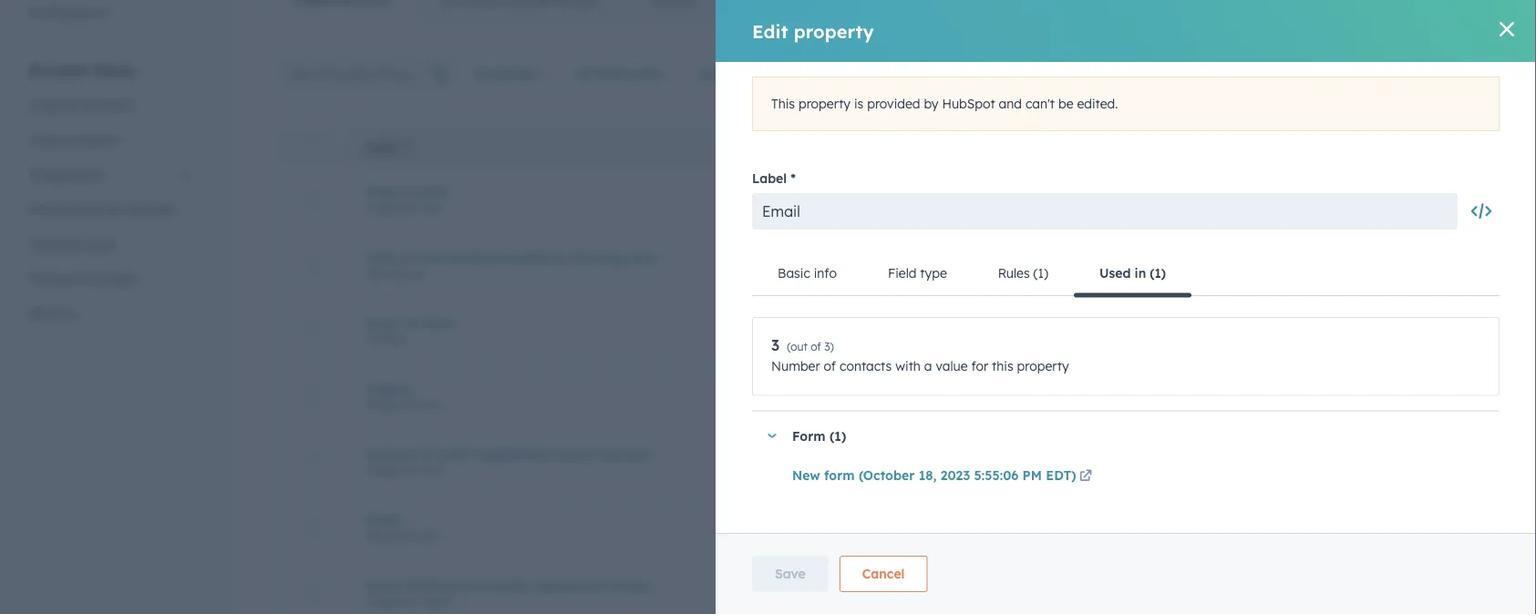 Task type: vqa. For each thing, say whether or not it's contained in the screenshot.
automated
yes



Task type: locate. For each thing, give the bounding box(es) containing it.
1 facebook ads properties from the top
[[804, 192, 954, 208]]

days to close button
[[366, 315, 760, 331]]

days to close number
[[366, 315, 455, 346]]

name button
[[344, 127, 782, 167]]

text up address
[[422, 530, 443, 543]]

security link
[[18, 296, 204, 331]]

marketplace
[[29, 201, 104, 217]]

2 date from the top
[[366, 250, 397, 266]]

& for users
[[66, 132, 76, 148]]

1 vertical spatial of
[[401, 250, 413, 266]]

date
[[366, 184, 397, 200], [366, 250, 397, 266], [366, 267, 391, 281]]

tab panel
[[265, 22, 1508, 615]]

last
[[417, 250, 441, 266]]

groups
[[494, 66, 539, 82]]

2 1 button from the top
[[1463, 521, 1470, 537]]

all groups
[[474, 66, 539, 82]]

4 single- from the top
[[366, 530, 402, 543]]

close
[[421, 315, 455, 331]]

3 hubspot from the top
[[1123, 389, 1176, 405]]

2 facebook from the top
[[804, 389, 863, 405]]

0 vertical spatial 1 button
[[1463, 193, 1470, 209]]

line down 'degree'
[[402, 398, 419, 412]]

1 button for contact information
[[1463, 521, 1470, 537]]

date down "name"
[[366, 184, 397, 200]]

2 account from the top
[[29, 97, 78, 113]]

users & teams
[[29, 132, 118, 148]]

dropdown
[[366, 595, 420, 609]]

line up address
[[402, 530, 419, 543]]

1 contact from the top
[[804, 258, 851, 274]]

email inside the email single-line text
[[366, 512, 402, 528]]

ads up activity
[[867, 192, 889, 208]]

single- down "name"
[[366, 201, 402, 215]]

of inside date of birth single-line text
[[401, 184, 413, 200]]

1 vertical spatial facebook
[[804, 389, 863, 405]]

tracking
[[29, 236, 80, 252]]

line inside degree single-line text
[[402, 398, 419, 412]]

text inside date of birth single-line text
[[422, 201, 443, 215]]

1 facebook from the top
[[804, 192, 863, 208]]

1 date from the top
[[366, 184, 397, 200]]

3 contact from the top
[[804, 521, 851, 537]]

of
[[401, 184, 413, 200], [401, 250, 413, 266]]

line inside 'domain to which registration email was sent single-line text'
[[402, 464, 419, 478]]

facebook ads properties
[[804, 192, 954, 208], [804, 389, 954, 405]]

defaults
[[82, 97, 132, 113]]

1 vertical spatial facebook ads properties
[[804, 389, 954, 405]]

facebook for birth
[[804, 192, 863, 208]]

0 horizontal spatial &
[[66, 132, 76, 148]]

all
[[474, 66, 490, 82], [575, 66, 591, 82], [698, 67, 715, 83]]

1 vertical spatial properties
[[893, 389, 954, 405]]

facebook up contact activity
[[804, 192, 863, 208]]

contact information
[[804, 455, 925, 471], [804, 521, 925, 537]]

text inside 'domain to which registration email was sent single-line text'
[[422, 464, 443, 478]]

privacy & consent
[[29, 270, 139, 286]]

which
[[437, 447, 474, 463]]

to
[[420, 447, 433, 463]]

2 1 from the top
[[1463, 521, 1470, 537]]

was
[[597, 447, 622, 463]]

0 vertical spatial 1
[[1463, 193, 1470, 209]]

1 hubspot from the top
[[1123, 192, 1176, 208]]

of left the 'birth'
[[401, 184, 413, 200]]

activity
[[855, 258, 900, 274]]

marketplace downloads link
[[18, 192, 204, 227]]

0 vertical spatial contact
[[804, 258, 851, 274]]

deal
[[804, 324, 831, 340]]

account up users
[[29, 97, 78, 113]]

0 vertical spatial contact information
[[804, 455, 925, 471]]

all for all users
[[698, 67, 715, 83]]

0 vertical spatial facebook
[[804, 192, 863, 208]]

all for all groups
[[474, 66, 490, 82]]

date inside date of birth single-line text
[[366, 184, 397, 200]]

single- down 'degree'
[[366, 398, 402, 412]]

2 contact from the top
[[804, 455, 851, 471]]

hubspot
[[1123, 192, 1176, 208], [1123, 258, 1176, 274], [1123, 389, 1176, 405], [1123, 521, 1176, 537]]

tool
[[631, 250, 655, 266]]

1 ads from the top
[[867, 192, 889, 208]]

of inside date of last meeting booked in meetings tool date picker
[[401, 250, 413, 266]]

1 vertical spatial account
[[29, 97, 78, 113]]

ascending sort. press to sort descending. element
[[404, 141, 411, 157]]

ads
[[867, 192, 889, 208], [867, 389, 889, 405]]

contact activity
[[804, 258, 900, 274]]

1 properties from the top
[[893, 192, 954, 208]]

1 text from the top
[[422, 201, 443, 215]]

number
[[366, 333, 408, 346]]

users
[[719, 67, 752, 83]]

facebook ads properties for birth
[[804, 192, 954, 208]]

1 single- from the top
[[366, 201, 402, 215]]

0 vertical spatial ads
[[867, 192, 889, 208]]

0
[[1462, 389, 1470, 405]]

date up 'picker'
[[366, 250, 397, 266]]

users & teams link
[[18, 123, 204, 157]]

information
[[835, 324, 905, 340], [855, 455, 925, 471], [855, 521, 925, 537], [841, 586, 911, 602]]

& right privacy
[[77, 270, 86, 286]]

4 line from the top
[[402, 530, 419, 543]]

all field types
[[575, 66, 662, 82]]

line down the 'birth'
[[402, 201, 419, 215]]

all inside "popup button"
[[698, 67, 715, 83]]

ads for birth
[[867, 192, 889, 208]]

2 single- from the top
[[366, 398, 402, 412]]

1 1 from the top
[[1463, 193, 1470, 209]]

2 ads from the top
[[867, 389, 889, 405]]

all left field
[[575, 66, 591, 82]]

1 horizontal spatial &
[[77, 270, 86, 286]]

0 vertical spatial &
[[66, 132, 76, 148]]

all for all field types
[[575, 66, 591, 82]]

1 vertical spatial 1 button
[[1463, 521, 1470, 537]]

3 line from the top
[[402, 464, 419, 478]]

text down to at the bottom of page
[[422, 464, 443, 478]]

1 1 button from the top
[[1463, 193, 1470, 209]]

3 text from the top
[[422, 464, 443, 478]]

date left 'picker'
[[366, 267, 391, 281]]

1
[[1463, 193, 1470, 209], [1463, 521, 1470, 537]]

single- inside degree single-line text
[[366, 398, 402, 412]]

contact for sent
[[804, 455, 851, 471]]

create property button
[[1380, 60, 1493, 89]]

text inside degree single-line text
[[422, 398, 443, 412]]

1 vertical spatial contact information
[[804, 521, 925, 537]]

single- down domain
[[366, 464, 402, 478]]

2 vertical spatial date
[[366, 267, 391, 281]]

3 single- from the top
[[366, 464, 402, 478]]

2 facebook ads properties from the top
[[804, 389, 954, 405]]

1 of from the top
[[401, 184, 413, 200]]

reason
[[609, 578, 653, 594]]

line down domain
[[402, 464, 419, 478]]

1 vertical spatial ads
[[867, 389, 889, 405]]

facebook ads properties up activity
[[804, 192, 954, 208]]

email inside email address automated quarantine reason dropdown select
[[366, 578, 402, 594]]

property
[[1433, 68, 1478, 82]]

1 horizontal spatial all
[[575, 66, 591, 82]]

domain
[[366, 447, 416, 463]]

4 hubspot from the top
[[1123, 521, 1176, 537]]

2 vertical spatial contact
[[804, 521, 851, 537]]

single-
[[366, 201, 402, 215], [366, 398, 402, 412], [366, 464, 402, 478], [366, 530, 402, 543]]

email
[[366, 512, 402, 528], [366, 578, 402, 594], [804, 586, 837, 602]]

Search search field
[[280, 56, 462, 92]]

create property
[[1396, 68, 1478, 82]]

0 vertical spatial facebook ads properties
[[804, 192, 954, 208]]

1 vertical spatial &
[[77, 270, 86, 286]]

security
[[29, 305, 78, 321]]

all groups button
[[462, 56, 563, 92]]

4 text from the top
[[422, 530, 443, 543]]

0 vertical spatial of
[[401, 184, 413, 200]]

select
[[423, 595, 452, 609]]

date for date of birth
[[366, 184, 397, 200]]

all left users
[[698, 67, 715, 83]]

line inside the email single-line text
[[402, 530, 419, 543]]

all left groups at top left
[[474, 66, 490, 82]]

text down the 'birth'
[[422, 201, 443, 215]]

facebook
[[804, 192, 863, 208], [804, 389, 863, 405]]

information for email
[[855, 521, 925, 537]]

properties
[[893, 192, 954, 208], [893, 389, 954, 405]]

degree
[[366, 381, 412, 397]]

contact
[[804, 258, 851, 274], [804, 455, 851, 471], [804, 521, 851, 537]]

integrations
[[29, 166, 104, 182]]

1 account from the top
[[29, 61, 88, 79]]

2 line from the top
[[402, 398, 419, 412]]

single- up "dropdown"
[[366, 530, 402, 543]]

facebook down 'deal'
[[804, 389, 863, 405]]

2 text from the top
[[422, 398, 443, 412]]

account up account defaults
[[29, 61, 88, 79]]

1 contact information from the top
[[804, 455, 925, 471]]

2 of from the top
[[401, 250, 413, 266]]

of up 'picker'
[[401, 250, 413, 266]]

&
[[66, 132, 76, 148], [77, 270, 86, 286]]

1 line from the top
[[402, 201, 419, 215]]

email information
[[804, 586, 911, 602]]

domain to which registration email was sent single-line text
[[366, 447, 652, 478]]

to
[[402, 315, 417, 331]]

tab panel containing all groups
[[265, 22, 1508, 615]]

privacy & consent link
[[18, 261, 204, 296]]

1 vertical spatial date
[[366, 250, 397, 266]]

single- inside 'domain to which registration email was sent single-line text'
[[366, 464, 402, 478]]

types
[[627, 66, 662, 82]]

0 vertical spatial date
[[366, 184, 397, 200]]

ascending sort. press to sort descending. image
[[404, 141, 411, 154]]

2 properties from the top
[[893, 389, 954, 405]]

0 horizontal spatial all
[[474, 66, 490, 82]]

0 vertical spatial account
[[29, 61, 88, 79]]

date of birth single-line text
[[366, 184, 448, 215]]

1 for facebook ads properties
[[1463, 193, 1470, 209]]

2 contact information from the top
[[804, 521, 925, 537]]

2 horizontal spatial all
[[698, 67, 715, 83]]

date of birth button
[[366, 184, 760, 200]]

2 hubspot from the top
[[1123, 258, 1176, 274]]

0 vertical spatial properties
[[893, 192, 954, 208]]

1 vertical spatial 1
[[1463, 521, 1470, 537]]

text
[[422, 201, 443, 215], [422, 398, 443, 412], [422, 464, 443, 478], [422, 530, 443, 543]]

1 vertical spatial contact
[[804, 455, 851, 471]]

all field types button
[[563, 56, 687, 92]]

name
[[366, 142, 399, 156]]

tab list
[[265, 0, 911, 23]]

1 button
[[1463, 193, 1470, 209], [1463, 521, 1470, 537]]

meeting
[[444, 250, 497, 266]]

ads down the deal information
[[867, 389, 889, 405]]

1 for contact information
[[1463, 521, 1470, 537]]

& right users
[[66, 132, 76, 148]]

text inside the email single-line text
[[422, 530, 443, 543]]

text up to at the bottom of page
[[422, 398, 443, 412]]

facebook ads properties down the deal information
[[804, 389, 954, 405]]

account
[[29, 61, 88, 79], [29, 97, 78, 113]]



Task type: describe. For each thing, give the bounding box(es) containing it.
email address automated quarantine reason dropdown select
[[366, 578, 653, 609]]

information for domain to which registration email was sent
[[855, 455, 925, 471]]

email address automated quarantine reason button
[[366, 578, 760, 594]]

consent
[[90, 270, 139, 286]]

account defaults
[[29, 97, 132, 113]]

hubspot for degree
[[1123, 389, 1176, 405]]

information for email address automated quarantine reason
[[841, 586, 911, 602]]

account for account defaults
[[29, 97, 78, 113]]

of for birth
[[401, 184, 413, 200]]

account setup
[[29, 61, 135, 79]]

domain to which registration email was sent button
[[366, 447, 760, 463]]

notifications link
[[18, 0, 204, 30]]

registration
[[478, 447, 553, 463]]

account for account setup
[[29, 61, 88, 79]]

email button
[[366, 512, 760, 528]]

deal information
[[804, 324, 905, 340]]

degree button
[[366, 381, 760, 397]]

create
[[1396, 68, 1430, 82]]

& for privacy
[[77, 270, 86, 286]]

all users button
[[687, 56, 777, 94]]

1 button for facebook ads properties
[[1463, 193, 1470, 209]]

automated
[[460, 578, 531, 594]]

hubspot for date of birth
[[1123, 192, 1176, 208]]

quarantine
[[535, 578, 605, 594]]

account defaults link
[[18, 88, 204, 123]]

booked
[[501, 250, 548, 266]]

days
[[366, 315, 398, 331]]

users
[[29, 132, 63, 148]]

account setup element
[[18, 60, 204, 331]]

contact information for domain to which registration email was sent
[[804, 455, 925, 471]]

contact for meetings
[[804, 258, 851, 274]]

contact information for email
[[804, 521, 925, 537]]

facebook for line
[[804, 389, 863, 405]]

hubspot for email
[[1123, 521, 1176, 537]]

line inside date of birth single-line text
[[402, 201, 419, 215]]

privacy
[[29, 270, 73, 286]]

tracking code link
[[18, 227, 204, 261]]

marketplace downloads
[[29, 201, 174, 217]]

hubspot for date of last meeting booked in meetings tool
[[1123, 258, 1176, 274]]

all users
[[698, 67, 752, 83]]

birth
[[417, 184, 448, 200]]

information for days to close
[[835, 324, 905, 340]]

picker
[[394, 267, 426, 281]]

meetings
[[568, 250, 627, 266]]

email
[[557, 447, 593, 463]]

sent
[[625, 447, 652, 463]]

teams
[[79, 132, 118, 148]]

ads for line
[[867, 389, 889, 405]]

date of last meeting booked in meetings tool button
[[366, 250, 760, 266]]

setup
[[93, 61, 135, 79]]

in
[[552, 250, 564, 266]]

address
[[406, 578, 456, 594]]

downloads
[[107, 201, 174, 217]]

properties for line
[[893, 389, 954, 405]]

date for date of last meeting booked in meetings tool
[[366, 250, 397, 266]]

facebook ads properties for line
[[804, 389, 954, 405]]

degree single-line text
[[366, 381, 443, 412]]

date of last meeting booked in meetings tool date picker
[[366, 250, 655, 281]]

integrations button
[[18, 157, 204, 192]]

email for email
[[366, 512, 402, 528]]

tracking code
[[29, 236, 115, 252]]

of for last
[[401, 250, 413, 266]]

3 date from the top
[[366, 267, 391, 281]]

single- inside date of birth single-line text
[[366, 201, 402, 215]]

email for email address automated quarantine reason
[[366, 578, 402, 594]]

properties for birth
[[893, 192, 954, 208]]

notifications
[[29, 4, 107, 20]]

email single-line text
[[366, 512, 443, 543]]

code
[[84, 236, 115, 252]]

field
[[595, 66, 623, 82]]

single- inside the email single-line text
[[366, 530, 402, 543]]



